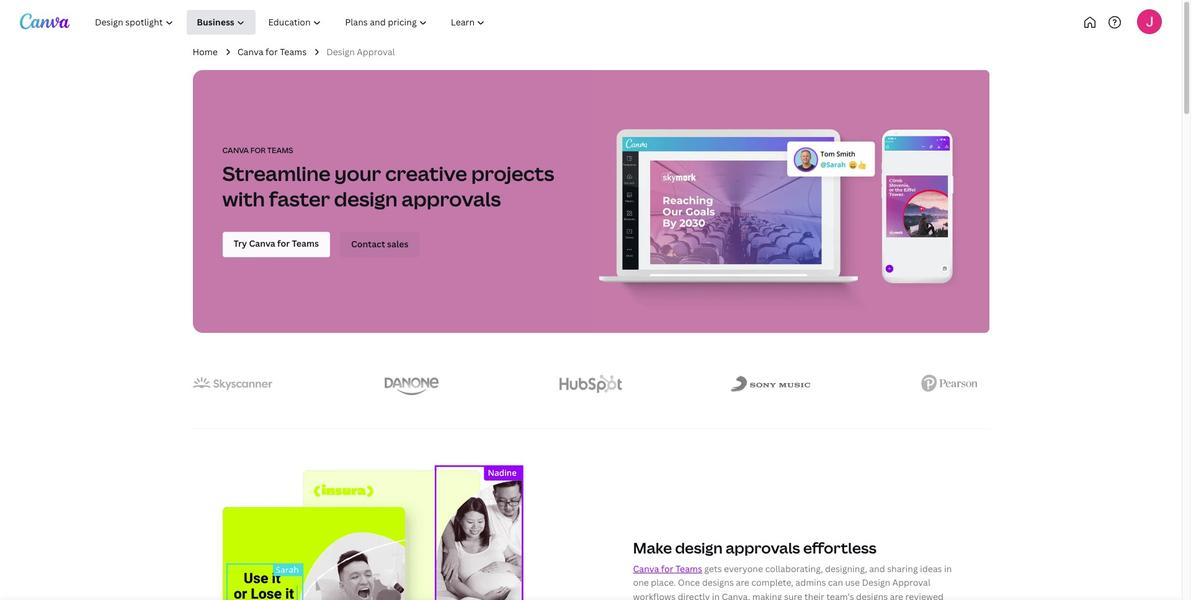 Task type: vqa. For each thing, say whether or not it's contained in the screenshot.
the left APPROVALS
yes



Task type: describe. For each thing, give the bounding box(es) containing it.
0 horizontal spatial in
[[712, 591, 720, 601]]

1 vertical spatial design
[[675, 538, 723, 558]]

creative
[[385, 160, 467, 187]]

approvals inside canva for teams streamline your creative projects with faster design approvals
[[402, 186, 501, 212]]

teams
[[267, 145, 293, 156]]

danone image
[[385, 373, 439, 396]]

sure
[[785, 591, 803, 601]]

top level navigation element
[[84, 10, 538, 35]]

0 horizontal spatial canva for teams link
[[238, 45, 307, 59]]

and
[[870, 563, 886, 575]]

design inside gets everyone collaborating, designing, and sharing ideas in one place. once designs are complete, admins can use design approval workflows directly in canva, making sure their team's designs are review
[[862, 577, 891, 589]]

1 vertical spatial teams
[[676, 563, 703, 575]]

with
[[223, 186, 265, 212]]

canva
[[223, 145, 249, 156]]

once
[[678, 577, 700, 589]]

1 vertical spatial approvals
[[726, 538, 801, 558]]

ideas
[[920, 563, 943, 575]]

workflows
[[633, 591, 676, 601]]

design approval
[[327, 46, 395, 58]]

make
[[633, 538, 672, 558]]

can
[[829, 577, 844, 589]]

1 horizontal spatial canva for teams link
[[633, 563, 703, 575]]

1 horizontal spatial in
[[945, 563, 952, 575]]

pearson image
[[922, 375, 978, 393]]

sony music image
[[731, 376, 810, 392]]

0 horizontal spatial for
[[266, 46, 278, 58]]

canva for teams streamline your creative projects with faster design approvals
[[223, 145, 555, 212]]

make design approvals effortless
[[633, 538, 877, 558]]

canva for leftmost 'canva for teams' link
[[238, 46, 264, 58]]



Task type: locate. For each thing, give the bounding box(es) containing it.
design down and
[[862, 577, 891, 589]]

canva for teams link
[[238, 45, 307, 59], [633, 563, 703, 575]]

0 horizontal spatial designs
[[702, 577, 734, 589]]

canva up one
[[633, 563, 659, 575]]

0 horizontal spatial design
[[334, 186, 398, 212]]

collaborating,
[[766, 563, 823, 575]]

in
[[945, 563, 952, 575], [712, 591, 720, 601]]

0 vertical spatial design
[[327, 46, 355, 58]]

1 horizontal spatial approvals
[[726, 538, 801, 558]]

in right ideas
[[945, 563, 952, 575]]

0 horizontal spatial canva
[[238, 46, 264, 58]]

design down top level navigation element
[[327, 46, 355, 58]]

1 vertical spatial canva for teams
[[633, 563, 703, 575]]

canva for teams for rightmost 'canva for teams' link
[[633, 563, 703, 575]]

one
[[633, 577, 649, 589]]

in left the canva,
[[712, 591, 720, 601]]

for up place.
[[662, 563, 674, 575]]

0 horizontal spatial design
[[327, 46, 355, 58]]

home link
[[193, 45, 218, 59]]

0 vertical spatial canva for teams
[[238, 46, 307, 58]]

are down sharing at the right of page
[[890, 591, 904, 601]]

everyone
[[724, 563, 764, 575]]

1 vertical spatial are
[[890, 591, 904, 601]]

for
[[251, 145, 266, 156]]

gets
[[705, 563, 722, 575]]

0 vertical spatial canva
[[238, 46, 264, 58]]

effortless
[[804, 538, 877, 558]]

approvals
[[402, 186, 501, 212], [726, 538, 801, 558]]

0 vertical spatial approval
[[357, 46, 395, 58]]

0 horizontal spatial canva for teams
[[238, 46, 307, 58]]

canva for rightmost 'canva for teams' link
[[633, 563, 659, 575]]

making
[[753, 591, 782, 601]]

1 vertical spatial approval
[[893, 577, 931, 589]]

1 vertical spatial designs
[[857, 591, 888, 601]]

0 vertical spatial canva for teams link
[[238, 45, 307, 59]]

0 horizontal spatial approvals
[[402, 186, 501, 212]]

teams
[[280, 46, 307, 58], [676, 563, 703, 575]]

hubspot image
[[560, 375, 623, 393]]

1 vertical spatial canva for teams link
[[633, 563, 703, 575]]

0 vertical spatial teams
[[280, 46, 307, 58]]

home
[[193, 46, 218, 58]]

gets everyone collaborating, designing, and sharing ideas in one place. once designs are complete, admins can use design approval workflows directly in canva, making sure their team's designs are review
[[633, 563, 952, 601]]

0 horizontal spatial teams
[[280, 46, 307, 58]]

0 vertical spatial designs
[[702, 577, 734, 589]]

directly
[[678, 591, 710, 601]]

1 horizontal spatial approval
[[893, 577, 931, 589]]

1 horizontal spatial canva for teams
[[633, 563, 703, 575]]

designs down gets
[[702, 577, 734, 589]]

design inside canva for teams streamline your creative projects with faster design approvals
[[334, 186, 398, 212]]

1 vertical spatial for
[[662, 563, 674, 575]]

designing,
[[826, 563, 868, 575]]

1 horizontal spatial are
[[890, 591, 904, 601]]

canva for teams down top level navigation element
[[238, 46, 307, 58]]

for
[[266, 46, 278, 58], [662, 563, 674, 575]]

1 horizontal spatial teams
[[676, 563, 703, 575]]

skyscanner image
[[193, 378, 272, 391]]

approval
[[357, 46, 395, 58], [893, 577, 931, 589]]

team's
[[827, 591, 854, 601]]

canva for teams link up place.
[[633, 563, 703, 575]]

admins
[[796, 577, 826, 589]]

teams up once
[[676, 563, 703, 575]]

0 vertical spatial design
[[334, 186, 398, 212]]

1 horizontal spatial design
[[862, 577, 891, 589]]

complete,
[[752, 577, 794, 589]]

1 horizontal spatial design
[[675, 538, 723, 558]]

canva for teams link down top level navigation element
[[238, 45, 307, 59]]

canva,
[[722, 591, 751, 601]]

1 horizontal spatial designs
[[857, 591, 888, 601]]

1 horizontal spatial canva
[[633, 563, 659, 575]]

for down top level navigation element
[[266, 46, 278, 58]]

design
[[334, 186, 398, 212], [675, 538, 723, 558]]

teams down top level navigation element
[[280, 46, 307, 58]]

0 vertical spatial for
[[266, 46, 278, 58]]

design
[[327, 46, 355, 58], [862, 577, 891, 589]]

streamline
[[223, 160, 331, 187]]

sharing
[[888, 563, 918, 575]]

are
[[736, 577, 750, 589], [890, 591, 904, 601]]

1 vertical spatial design
[[862, 577, 891, 589]]

designs down "use"
[[857, 591, 888, 601]]

faster
[[269, 186, 330, 212]]

canva for teams up place.
[[633, 563, 703, 575]]

canva for teams
[[238, 46, 307, 58], [633, 563, 703, 575]]

designs
[[702, 577, 734, 589], [857, 591, 888, 601]]

your
[[335, 160, 381, 187]]

place.
[[651, 577, 676, 589]]

their
[[805, 591, 825, 601]]

0 horizontal spatial approval
[[357, 46, 395, 58]]

0 vertical spatial approvals
[[402, 186, 501, 212]]

are down everyone
[[736, 577, 750, 589]]

canva for teams for leftmost 'canva for teams' link
[[238, 46, 307, 58]]

canva right home
[[238, 46, 264, 58]]

projects
[[472, 160, 555, 187]]

use
[[846, 577, 860, 589]]

1 horizontal spatial for
[[662, 563, 674, 575]]

approval inside gets everyone collaborating, designing, and sharing ideas in one place. once designs are complete, admins can use design approval workflows directly in canva, making sure their team's designs are review
[[893, 577, 931, 589]]

0 vertical spatial in
[[945, 563, 952, 575]]

canva
[[238, 46, 264, 58], [633, 563, 659, 575]]

0 horizontal spatial are
[[736, 577, 750, 589]]

0 vertical spatial are
[[736, 577, 750, 589]]

1 vertical spatial in
[[712, 591, 720, 601]]

1 vertical spatial canva
[[633, 563, 659, 575]]



